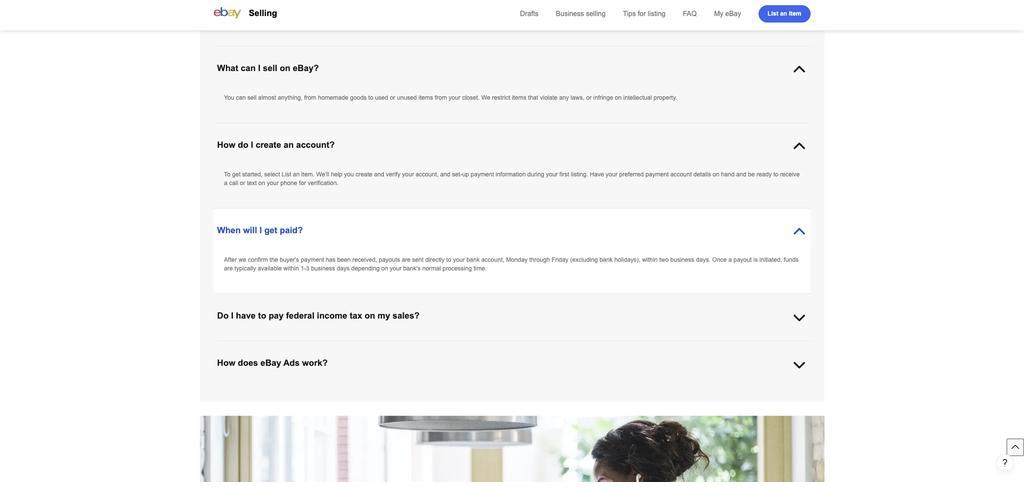 Task type: locate. For each thing, give the bounding box(es) containing it.
laws,
[[571, 94, 585, 101]]

business
[[671, 256, 695, 263], [311, 265, 335, 272], [316, 389, 340, 396]]

0 vertical spatial have
[[484, 17, 497, 24]]

process
[[406, 342, 427, 349]]

last
[[739, 359, 749, 366]]

front
[[426, 398, 438, 405]]

create inside the to get started, select list an item. we'll help you create and verify your account, and set-up payment information during your first listing. have your preferred payment account details on hand and be ready to receive a call or text on your phone for verification.
[[356, 171, 373, 178]]

list an item
[[768, 10, 802, 17]]

get up "call"
[[232, 171, 241, 178]]

time.
[[474, 265, 487, 272]]

and right the 'hand'
[[737, 171, 747, 178]]

the inside 'ebay ads can help you build your business on ebay with effective advertising tools that create a meaningful connection between you and ebay's global community of passionate buyers - and help you sell your items faster. stand out among billions of listings on ebay by putting your items in front of interested buyers no matter the size of your budget.'
[[522, 398, 530, 405]]

control
[[383, 17, 401, 24]]

on down the the
[[760, 351, 767, 358]]

1 how from the top
[[217, 140, 235, 150]]

buyer's
[[280, 256, 299, 263]]

year,
[[750, 359, 763, 366]]

2 vertical spatial in
[[419, 398, 424, 405]]

understand
[[235, 17, 265, 24]]

will
[[243, 226, 257, 235]]

on down payouts
[[381, 265, 388, 272]]

and left then
[[765, 359, 775, 366]]

1 horizontal spatial bank
[[600, 256, 613, 263]]

1 horizontal spatial sold
[[286, 359, 297, 366]]

1 horizontal spatial income
[[453, 368, 473, 375]]

list left item
[[768, 10, 779, 17]]

you inside the to get started, select list an item. we'll help you create and verify your account, and set-up payment information during your first listing. have your preferred payment account details on hand and be ready to receive a call or text on your phone for verification.
[[344, 171, 354, 178]]

get left paid?
[[264, 226, 277, 235]]

how down reporting on the left bottom
[[217, 358, 235, 368]]

won't
[[413, 359, 427, 366]]

generally
[[381, 368, 405, 375]]

or inside the to get started, select list an item. we'll help you create and verify your account, and set-up payment information during your first listing. have your preferred payment account details on hand and be ready to receive a call or text on your phone for verification.
[[240, 180, 245, 187]]

for
[[638, 10, 646, 17], [299, 180, 306, 187], [632, 342, 639, 349], [299, 359, 306, 366], [529, 359, 536, 366], [603, 359, 610, 366], [710, 359, 717, 366], [282, 368, 289, 375]]

income
[[317, 311, 347, 321], [453, 368, 473, 375]]

account, inside the to get started, select list an item. we'll help you create and verify your account, and set-up payment information during your first listing. have your preferred payment account details on hand and be ready to receive a call or text on your phone for verification.
[[416, 171, 439, 178]]

on up bike
[[695, 351, 702, 358]]

meaningful
[[483, 389, 513, 396]]

and left verify
[[374, 171, 384, 178]]

1 horizontal spatial owe
[[666, 351, 678, 358]]

issue
[[574, 342, 588, 349]]

items right restrict
[[512, 94, 527, 101]]

your down payouts
[[390, 265, 402, 272]]

an up "phone"
[[293, 171, 300, 178]]

in inside 'ebay ads can help you build your business on ebay with effective advertising tools that create a meaningful connection between you and ebay's global community of passionate buyers - and help you sell your items faster. stand out among billions of listings on ebay by putting your items in front of interested buyers no matter the size of your budget.'
[[419, 398, 424, 405]]

income inside starting on jan 1, 2022, irs regulations require all businesses that process payments, including online marketplaces like ebay, to issue a form 1099-k for all sellers who receive $600 or more in sales. the new tax reporting requirement may impact your 2022 tax return that you may file in 2023. however, just because you receive a 1099-k doesn't automatically mean that you'll owe taxes on the amount reported on your 1099- k. only goods that are sold for a profit are considered taxable, so you won't owe any taxes on something you sell for less than what you paid for it. for example, if you bought a bike for $1,000 last year, and then sold it on ebay today for $700, that $700 you made would generally not be subject to income tax. check out our
[[453, 368, 473, 375]]

have
[[590, 171, 604, 178]]

learn down ebay's
[[587, 398, 602, 405]]

buyers left no in the left bottom of the page
[[475, 398, 493, 405]]

1 vertical spatial any
[[441, 359, 451, 366]]

new
[[776, 342, 787, 349]]

2 horizontal spatial out
[[505, 368, 514, 375]]

0 vertical spatial in
[[740, 342, 745, 349]]

2 horizontal spatial receive
[[780, 171, 800, 178]]

help inside the to get started, select list an item. we'll help you create and verify your account, and set-up payment information during your first listing. have your preferred payment account details on hand and be ready to receive a call or text on your phone for verification.
[[331, 171, 343, 178]]

out left control
[[352, 17, 361, 24]]

1 horizontal spatial all
[[641, 342, 647, 349]]

1 horizontal spatial account,
[[482, 256, 505, 263]]

not
[[407, 368, 416, 375]]

2 vertical spatial the
[[522, 398, 530, 405]]

an
[[780, 10, 787, 17], [284, 140, 294, 150], [293, 171, 300, 178]]

for inside the to get started, select list an item. we'll help you create and verify your account, and set-up payment information during your first listing. have your preferred payment account details on hand and be ready to receive a call or text on your phone for verification.
[[299, 180, 306, 187]]

we inside after we confirm the buyer's payment has been received, payouts are sent directly to your bank account, monday through friday (excluding bank holidays), within two business days. once a payout is initiated, funds are typically available within 1-3 business days depending on your bank's normal processing time.
[[239, 256, 246, 263]]

account,
[[416, 171, 439, 178], [482, 256, 505, 263]]

1 vertical spatial income
[[453, 368, 473, 375]]

create inside 'ebay ads can help you build your business on ebay with effective advertising tools that create a meaningful connection between you and ebay's global community of passionate buyers - and help you sell your items faster. stand out among billions of listings on ebay by putting your items in front of interested buyers no matter the size of your budget.'
[[459, 389, 476, 396]]

0 vertical spatial tax
[[350, 311, 362, 321]]

1 horizontal spatial receive
[[681, 342, 700, 349]]

that inside 'ebay ads can help you build your business on ebay with effective advertising tools that create a meaningful connection between you and ebay's global community of passionate buyers - and help you sell your items faster. stand out among billions of listings on ebay by putting your items in front of interested buyers no matter the size of your budget.'
[[448, 389, 458, 396]]

0 vertical spatial get
[[232, 171, 241, 178]]

among
[[270, 398, 289, 405]]

global
[[613, 389, 629, 396]]

1 horizontal spatial from
[[435, 94, 447, 101]]

you right if
[[660, 359, 670, 366]]

2 may from the left
[[396, 351, 407, 358]]

0 horizontal spatial we
[[224, 17, 233, 24]]

1 horizontal spatial any
[[559, 94, 569, 101]]

0 vertical spatial account,
[[416, 171, 439, 178]]

2 vertical spatial out
[[260, 398, 268, 405]]

1 vertical spatial create
[[356, 171, 373, 178]]

0 vertical spatial more
[[545, 17, 559, 24]]

ads up the stand
[[239, 389, 250, 396]]

goods down the requirement
[[246, 359, 262, 366]]

on
[[280, 63, 290, 73], [615, 94, 622, 101], [713, 171, 720, 178], [259, 180, 265, 187], [381, 265, 388, 272], [365, 311, 375, 321], [247, 342, 253, 349], [695, 351, 702, 358], [760, 351, 767, 358], [469, 359, 476, 366], [242, 368, 248, 375], [341, 389, 348, 396], [338, 398, 344, 405]]

create right do
[[256, 140, 281, 150]]

1099- up then
[[782, 351, 798, 358]]

any down however,
[[441, 359, 451, 366]]

tax
[[350, 311, 362, 321], [789, 342, 797, 349], [345, 351, 353, 358]]

1 horizontal spatial be
[[748, 171, 755, 178]]

first
[[560, 171, 569, 178]]

are
[[342, 17, 351, 24], [402, 256, 411, 263], [224, 265, 233, 272], [276, 359, 285, 366], [328, 359, 337, 366]]

irs
[[290, 342, 300, 349]]

1 may from the left
[[284, 351, 295, 358]]

what
[[217, 63, 238, 73]]

payment up '3'
[[301, 256, 324, 263]]

and up budget.
[[582, 389, 592, 396]]

0 horizontal spatial have
[[236, 311, 256, 321]]

$600
[[702, 342, 716, 349]]

1 vertical spatial have
[[236, 311, 256, 321]]

can right things
[[297, 17, 306, 24]]

1 vertical spatial out
[[505, 368, 514, 375]]

1 vertical spatial how
[[217, 358, 235, 368]]

0 vertical spatial sold
[[286, 359, 297, 366]]

how left do
[[217, 140, 235, 150]]

on down just
[[469, 359, 476, 366]]

monday
[[506, 256, 528, 263]]

select
[[264, 171, 280, 178]]

receive right the who
[[681, 342, 700, 349]]

0 horizontal spatial all
[[354, 342, 360, 349]]

check
[[486, 368, 503, 375]]

you
[[344, 171, 354, 178], [384, 351, 394, 358], [505, 351, 514, 358], [401, 359, 411, 366], [507, 359, 517, 366], [579, 359, 588, 366], [660, 359, 670, 366], [335, 368, 345, 375], [276, 389, 286, 396], [570, 389, 580, 396], [749, 389, 758, 396]]

only
[[232, 359, 244, 366]]

1 horizontal spatial have
[[484, 17, 497, 24]]

the up available
[[270, 256, 278, 263]]

1 vertical spatial the
[[704, 351, 712, 358]]

account, inside after we confirm the buyer's payment has been received, payouts are sent directly to your bank account, monday through friday (excluding bank holidays), within two business days. once a payout is initiated, funds are typically available within 1-3 business days depending on your bank's normal processing time.
[[482, 256, 505, 263]]

on left my
[[365, 311, 375, 321]]

0 horizontal spatial owe
[[428, 359, 440, 366]]

a left bike
[[692, 359, 695, 366]]

we right 'do,'
[[474, 17, 482, 24]]

sell inside starting on jan 1, 2022, irs regulations require all businesses that process payments, including online marketplaces like ebay, to issue a form 1099-k for all sellers who receive $600 or more in sales. the new tax reporting requirement may impact your 2022 tax return that you may file in 2023. however, just because you receive a 1099-k doesn't automatically mean that you'll owe taxes on the amount reported on your 1099- k. only goods that are sold for a profit are considered taxable, so you won't owe any taxes on something you sell for less than what you paid for it. for example, if you bought a bike for $1,000 last year, and then sold it on ebay today for $700, that $700 you made would generally not be subject to income tax. check out our
[[519, 359, 528, 366]]

sold left the it
[[224, 368, 235, 375]]

reporting
[[224, 351, 248, 358]]

to left pay in the left bottom of the page
[[258, 311, 266, 321]]

1 vertical spatial goods
[[246, 359, 262, 366]]

income left tax.
[[453, 368, 473, 375]]

available
[[258, 265, 282, 272]]

0 horizontal spatial may
[[284, 351, 295, 358]]

from right anything,
[[304, 94, 316, 101]]

you right we'll at the top left of the page
[[344, 171, 354, 178]]

during
[[528, 171, 544, 178]]

0 vertical spatial any
[[559, 94, 569, 101]]

budget.
[[565, 398, 585, 405]]

taxes up bought
[[679, 351, 694, 358]]

bank's
[[403, 265, 421, 272]]

size
[[532, 398, 543, 405]]

0 horizontal spatial learn
[[528, 17, 544, 24]]

an left the account?
[[284, 140, 294, 150]]

tips for listing
[[623, 10, 666, 17]]

0 horizontal spatial within
[[284, 265, 299, 272]]

that down profit
[[308, 368, 318, 375]]

between
[[545, 389, 568, 396]]

details
[[694, 171, 711, 178]]

1 vertical spatial sold
[[224, 368, 235, 375]]

out left our
[[505, 368, 514, 375]]

1 horizontal spatial within
[[642, 256, 658, 263]]

2 how from the top
[[217, 358, 235, 368]]

0 vertical spatial the
[[270, 256, 278, 263]]

ads inside 'ebay ads can help you build your business on ebay with effective advertising tools that create a meaningful connection between you and ebay's global community of passionate buyers - and help you sell your items faster. stand out among billions of listings on ebay by putting your items in front of interested buyers no matter the size of your budget.'
[[239, 389, 250, 396]]

2023.
[[425, 351, 440, 358]]

the down connection
[[522, 398, 530, 405]]

0 horizontal spatial sold
[[224, 368, 235, 375]]

2022,
[[273, 342, 289, 349]]

0 horizontal spatial income
[[317, 311, 347, 321]]

taxes
[[679, 351, 694, 358], [453, 359, 467, 366]]

your down effective
[[390, 398, 401, 405]]

owe down the who
[[666, 351, 678, 358]]

2 vertical spatial an
[[293, 171, 300, 178]]

in down advertising
[[419, 398, 424, 405]]

2 horizontal spatial create
[[459, 389, 476, 396]]

require
[[334, 342, 352, 349]]

1 vertical spatial more
[[724, 342, 738, 349]]

we'll
[[316, 171, 329, 178]]

a up less
[[537, 351, 541, 358]]

0 vertical spatial be
[[748, 171, 755, 178]]

1 horizontal spatial may
[[396, 351, 407, 358]]

1 vertical spatial be
[[417, 368, 424, 375]]

owe
[[666, 351, 678, 358], [428, 359, 440, 366]]

0 horizontal spatial goods
[[246, 359, 262, 366]]

regulations
[[302, 342, 332, 349]]

or inside starting on jan 1, 2022, irs regulations require all businesses that process payments, including online marketplaces like ebay, to issue a form 1099-k for all sellers who receive $600 or more in sales. the new tax reporting requirement may impact your 2022 tax return that you may file in 2023. however, just because you receive a 1099-k doesn't automatically mean that you'll owe taxes on the amount reported on your 1099- k. only goods that are sold for a profit are considered taxable, so you won't owe any taxes on something you sell for less than what you paid for it. for example, if you bought a bike for $1,000 last year, and then sold it on ebay today for $700, that $700 you made would generally not be subject to income tax. check out our
[[717, 342, 723, 349]]

for right today
[[282, 368, 289, 375]]

bike
[[697, 359, 708, 366]]

2 bank from the left
[[600, 256, 613, 263]]

0 horizontal spatial when
[[217, 226, 241, 235]]

can right what
[[241, 63, 256, 73]]

may up so
[[396, 351, 407, 358]]

0 vertical spatial receive
[[780, 171, 800, 178]]

in right file
[[419, 351, 423, 358]]

paid
[[590, 359, 602, 366]]

1 vertical spatial k
[[558, 351, 562, 358]]

0 vertical spatial k
[[626, 342, 631, 349]]

sellers
[[649, 342, 666, 349]]

jan
[[255, 342, 265, 349]]

that up the interested
[[448, 389, 458, 396]]

0 horizontal spatial list
[[282, 171, 291, 178]]

1 vertical spatial we
[[482, 94, 491, 101]]

listing.
[[571, 171, 588, 178]]

you down year,
[[749, 389, 758, 396]]

or right "call"
[[240, 180, 245, 187]]

1 vertical spatial learn
[[587, 398, 602, 405]]

i up almost
[[258, 63, 261, 73]]

out right the stand
[[260, 398, 268, 405]]

payments,
[[429, 342, 457, 349]]

interested
[[446, 398, 473, 405]]

anything,
[[278, 94, 303, 101]]

1 horizontal spatial we
[[474, 17, 482, 24]]

1 vertical spatial taxes
[[453, 359, 467, 366]]

ebay up faster.
[[224, 389, 238, 396]]

k
[[626, 342, 631, 349], [558, 351, 562, 358]]

from left "closet."
[[435, 94, 447, 101]]

payout
[[734, 256, 752, 263]]

within down buyer's
[[284, 265, 299, 272]]

for right bike
[[710, 359, 717, 366]]

to inside after we confirm the buyer's payment has been received, payouts are sent directly to your bank account, monday through friday (excluding bank holidays), within two business days. once a payout is initiated, funds are typically available within 1-3 business days depending on your bank's normal processing time.
[[446, 256, 451, 263]]

faq link
[[683, 10, 697, 17]]

are down after
[[224, 265, 233, 272]]

that
[[267, 17, 277, 24], [330, 17, 340, 24], [528, 94, 538, 101], [394, 342, 404, 349], [373, 351, 383, 358], [639, 351, 649, 358], [264, 359, 274, 366], [308, 368, 318, 375], [448, 389, 458, 396]]

be inside starting on jan 1, 2022, irs regulations require all businesses that process payments, including online marketplaces like ebay, to issue a form 1099-k for all sellers who receive $600 or more in sales. the new tax reporting requirement may impact your 2022 tax return that you may file in 2023. however, just because you receive a 1099-k doesn't automatically mean that you'll owe taxes on the amount reported on your 1099- k. only goods that are sold for a profit are considered taxable, so you won't owe any taxes on something you sell for less than what you paid for it. for example, if you bought a bike for $1,000 last year, and then sold it on ebay today for $700, that $700 you made would generally not be subject to income tax. check out our
[[417, 368, 424, 375]]

receive right ready
[[780, 171, 800, 178]]

1 horizontal spatial list
[[768, 10, 779, 17]]

file
[[409, 351, 417, 358]]

0 horizontal spatial any
[[441, 359, 451, 366]]

2 vertical spatial create
[[459, 389, 476, 396]]

we right "closet."
[[482, 94, 491, 101]]

1 horizontal spatial help
[[331, 171, 343, 178]]

ready
[[757, 171, 772, 178]]

ebay left today
[[250, 368, 264, 375]]

starting
[[224, 342, 245, 349]]

1099- down like
[[543, 351, 558, 358]]

create left verify
[[356, 171, 373, 178]]

to right ready
[[774, 171, 779, 178]]

i for get
[[260, 226, 262, 235]]

tax up considered at the bottom
[[345, 351, 353, 358]]

0 horizontal spatial out
[[260, 398, 268, 405]]

can right you
[[236, 94, 246, 101]]

to get started, select list an item. we'll help you create and verify your account, and set-up payment information during your first listing. have your preferred payment account details on hand and be ready to receive a call or text on your phone for verification.
[[224, 171, 800, 187]]

have right 'do,'
[[484, 17, 497, 24]]

the inside after we confirm the buyer's payment has been received, payouts are sent directly to your bank account, monday through friday (excluding bank holidays), within two business days. once a payout is initiated, funds are typically available within 1-3 business days depending on your bank's normal processing time.
[[270, 256, 278, 263]]

0 vertical spatial learn
[[528, 17, 544, 24]]

sell
[[263, 63, 277, 73], [248, 94, 257, 101], [519, 359, 528, 366], [760, 389, 769, 396]]

1 horizontal spatial out
[[352, 17, 361, 24]]

help, opens dialogs image
[[1001, 459, 1010, 468]]

list up "phone"
[[282, 171, 291, 178]]

any left laws,
[[559, 94, 569, 101]]

1 horizontal spatial learn
[[587, 398, 602, 405]]

1 horizontal spatial k
[[626, 342, 631, 349]]

0 horizontal spatial payment
[[301, 256, 324, 263]]

0 horizontal spatial from
[[304, 94, 316, 101]]

help right we'll at the top left of the page
[[331, 171, 343, 178]]

$1,000
[[719, 359, 737, 366]]

a
[[411, 17, 414, 24], [224, 180, 227, 187], [729, 256, 732, 263], [590, 342, 593, 349], [537, 351, 541, 358], [308, 359, 311, 366], [692, 359, 695, 366], [478, 389, 481, 396]]

1099- up mean
[[611, 342, 626, 349]]

1099-
[[611, 342, 626, 349], [543, 351, 558, 358], [782, 351, 798, 358]]

create up the interested
[[459, 389, 476, 396]]

get
[[232, 171, 241, 178], [264, 226, 277, 235]]

in
[[740, 342, 745, 349], [419, 351, 423, 358], [419, 398, 424, 405]]

0 vertical spatial list
[[768, 10, 779, 17]]

0 vertical spatial ads
[[283, 358, 300, 368]]

it
[[237, 368, 240, 375]]

0 horizontal spatial we
[[239, 256, 246, 263]]

out inside 'ebay ads can help you build your business on ebay with effective advertising tools that create a meaningful connection between you and ebay's global community of passionate buyers - and help you sell your items faster. stand out among billions of listings on ebay by putting your items in front of interested buyers no matter the size of your budget.'
[[260, 398, 268, 405]]

0 horizontal spatial bank
[[467, 256, 480, 263]]

what
[[564, 359, 577, 366]]

ads down impact
[[283, 358, 300, 368]]

2 horizontal spatial the
[[704, 351, 712, 358]]

in up reported
[[740, 342, 745, 349]]

receive inside the to get started, select list an item. we'll help you create and verify your account, and set-up payment information during your first listing. have your preferred payment account details on hand and be ready to receive a call or text on your phone for verification.
[[780, 171, 800, 178]]

2 all from the left
[[641, 342, 647, 349]]

2 vertical spatial tax
[[345, 351, 353, 358]]

k down ebay, on the right of the page
[[558, 351, 562, 358]]

my ebay
[[714, 10, 741, 17]]

1 horizontal spatial when
[[433, 17, 449, 24]]

to inside the to get started, select list an item. we'll help you create and verify your account, and set-up payment information during your first listing. have your preferred payment account details on hand and be ready to receive a call or text on your phone for verification.
[[774, 171, 779, 178]]

i for sell
[[258, 63, 261, 73]]

1 horizontal spatial get
[[264, 226, 277, 235]]

1 horizontal spatial create
[[356, 171, 373, 178]]

do i have to pay federal income tax on my sales?
[[217, 311, 420, 321]]

business up listings
[[316, 389, 340, 396]]

bank up time.
[[467, 256, 480, 263]]

1 vertical spatial receive
[[681, 342, 700, 349]]

about
[[561, 17, 576, 24]]

the
[[270, 256, 278, 263], [704, 351, 712, 358], [522, 398, 530, 405]]

starting on jan 1, 2022, irs regulations require all businesses that process payments, including online marketplaces like ebay, to issue a form 1099-k for all sellers who receive $600 or more in sales. the new tax reporting requirement may impact your 2022 tax return that you may file in 2023. however, just because you receive a 1099-k doesn't automatically mean that you'll owe taxes on the amount reported on your 1099- k. only goods that are sold for a profit are considered taxable, so you won't owe any taxes on something you sell for less than what you paid for it. for example, if you bought a bike for $1,000 last year, and then sold it on ebay today for $700, that $700 you made would generally not be subject to income tax. check out our
[[224, 342, 798, 375]]

a right as
[[411, 17, 414, 24]]



Task type: describe. For each thing, give the bounding box(es) containing it.
your left first
[[546, 171, 558, 178]]

that left "violate"
[[528, 94, 538, 101]]

you up among on the bottom left of the page
[[276, 389, 286, 396]]

1 horizontal spatial ads
[[283, 358, 300, 368]]

putting
[[370, 398, 388, 405]]

that down businesses
[[373, 351, 383, 358]]

1 vertical spatial within
[[284, 265, 299, 272]]

items down advertising
[[403, 398, 418, 405]]

list inside the to get started, select list an item. we'll help you create and verify your account, and set-up payment information during your first listing. have your preferred payment account details on hand and be ready to receive a call or text on your phone for verification.
[[282, 171, 291, 178]]

less
[[538, 359, 549, 366]]

up
[[462, 171, 469, 178]]

0 horizontal spatial taxes
[[453, 359, 467, 366]]

how do i create an account?
[[217, 140, 335, 150]]

or right 'used'
[[390, 94, 395, 101]]

a inside the to get started, select list an item. we'll help you create and verify your account, and set-up payment information during your first listing. have your preferred payment account details on hand and be ready to receive a call or text on your phone for verification.
[[224, 180, 227, 187]]

1 horizontal spatial payment
[[471, 171, 494, 178]]

of left listings
[[311, 398, 316, 405]]

on left the 'hand'
[[713, 171, 720, 178]]

doesn't
[[564, 351, 583, 358]]

that left 'process'
[[394, 342, 404, 349]]

example,
[[629, 359, 654, 366]]

0 vertical spatial an
[[780, 10, 787, 17]]

are up bank's
[[402, 256, 411, 263]]

0 horizontal spatial more
[[545, 17, 559, 24]]

sell left almost
[[248, 94, 257, 101]]

you right $700
[[335, 368, 345, 375]]

what can i sell on ebay?
[[217, 63, 319, 73]]

on right text
[[259, 180, 265, 187]]

1 from from the left
[[304, 94, 316, 101]]

marketplaces
[[502, 342, 538, 349]]

considered
[[339, 359, 368, 366]]

and inside starting on jan 1, 2022, irs regulations require all businesses that process payments, including online marketplaces like ebay, to issue a form 1099-k for all sellers who receive $600 or more in sales. the new tax reporting requirement may impact your 2022 tax return that you may file in 2023. however, just because you receive a 1099-k doesn't automatically mean that you'll owe taxes on the amount reported on your 1099- k. only goods that are sold for a profit are considered taxable, so you won't owe any taxes on something you sell for less than what you paid for it. for example, if you bought a bike for $1,000 last year, and then sold it on ebay today for $700, that $700 you made would generally not be subject to income tax. check out our
[[765, 359, 775, 366]]

1 vertical spatial owe
[[428, 359, 440, 366]]

by
[[362, 398, 368, 405]]

list an item link
[[759, 5, 811, 23]]

sales.
[[746, 342, 762, 349]]

your down between
[[551, 398, 563, 405]]

hand
[[721, 171, 735, 178]]

a inside after we confirm the buyer's payment has been received, payouts are sent directly to your bank account, monday through friday (excluding bank holidays), within two business days. once a payout is initiated, funds are typically available within 1-3 business days depending on your bank's normal processing time.
[[729, 256, 732, 263]]

are up today
[[276, 359, 285, 366]]

2022
[[330, 351, 344, 358]]

drafts
[[520, 10, 539, 17]]

do
[[217, 311, 229, 321]]

automatically
[[585, 351, 621, 358]]

no
[[495, 398, 501, 405]]

ebay inside starting on jan 1, 2022, irs regulations require all businesses that process payments, including online marketplaces like ebay, to issue a form 1099-k for all sellers who receive $600 or more in sales. the new tax reporting requirement may impact your 2022 tax return that you may file in 2023. however, just because you receive a 1099-k doesn't automatically mean that you'll owe taxes on the amount reported on your 1099- k. only goods that are sold for a profit are considered taxable, so you won't owe any taxes on something you sell for less than what you paid for it. for example, if you bought a bike for $1,000 last year, and then sold it on ebay today for $700, that $700 you made would generally not be subject to income tax. check out our
[[250, 368, 264, 375]]

any inside starting on jan 1, 2022, irs regulations require all businesses that process payments, including online marketplaces like ebay, to issue a form 1099-k for all sellers who receive $600 or more in sales. the new tax reporting requirement may impact your 2022 tax return that you may file in 2023. however, just because you receive a 1099-k doesn't automatically mean that you'll owe taxes on the amount reported on your 1099- k. only goods that are sold for a profit are considered taxable, so you won't owe any taxes on something you sell for less than what you paid for it. for example, if you bought a bike for $1,000 last year, and then sold it on ebay today for $700, that $700 you made would generally not be subject to income tax. check out our
[[441, 359, 451, 366]]

sell up almost
[[263, 63, 277, 73]]

sell inside 'ebay ads can help you build your business on ebay with effective advertising tools that create a meaningful connection between you and ebay's global community of passionate buyers - and help you sell your items faster. stand out among billions of listings on ebay by putting your items in front of interested buyers no matter the size of your budget.'
[[760, 389, 769, 396]]

and left 'set-'
[[440, 171, 451, 178]]

verification.
[[308, 180, 339, 187]]

of left control
[[362, 17, 368, 24]]

on down made on the bottom left of the page
[[341, 389, 348, 396]]

0 horizontal spatial 1099-
[[543, 351, 558, 358]]

return
[[355, 351, 371, 358]]

1-
[[301, 265, 306, 272]]

community
[[631, 389, 661, 396]]

2 horizontal spatial 1099-
[[782, 351, 798, 358]]

ebay right my
[[726, 10, 741, 17]]

1 horizontal spatial 1099-
[[611, 342, 626, 349]]

violate
[[540, 94, 558, 101]]

1 horizontal spatial taxes
[[679, 351, 694, 358]]

1 vertical spatial an
[[284, 140, 294, 150]]

0 vertical spatial when
[[433, 17, 449, 24]]

how does ebay ads work?
[[217, 358, 328, 368]]

a inside 'ebay ads can help you build your business on ebay with effective advertising tools that create a meaningful connection between you and ebay's global community of passionate buyers - and help you sell your items faster. stand out among billions of listings on ebay by putting your items in front of interested buyers no matter the size of your budget.'
[[478, 389, 481, 396]]

phone
[[280, 180, 297, 187]]

that left things
[[267, 17, 277, 24]]

including
[[458, 342, 482, 349]]

listings
[[317, 398, 336, 405]]

ebay up by
[[350, 389, 364, 396]]

payment inside after we confirm the buyer's payment has been received, payouts are sent directly to your bank account, monday through friday (excluding bank holidays), within two business days. once a payout is initiated, funds are typically available within 1-3 business days depending on your bank's normal processing time.
[[301, 256, 324, 263]]

your up billions
[[302, 389, 314, 396]]

of right size
[[545, 398, 550, 405]]

the inside starting on jan 1, 2022, irs regulations require all businesses that process payments, including online marketplaces like ebay, to issue a form 1099-k for all sellers who receive $600 or more in sales. the new tax reporting requirement may impact your 2022 tax return that you may file in 2023. however, just because you receive a 1099-k doesn't automatically mean that you'll owe taxes on the amount reported on your 1099- k. only goods that are sold for a profit are considered taxable, so you won't owe any taxes on something you sell for less than what you paid for it. for example, if you bought a bike for $1,000 last year, and then sold it on ebay today for $700, that $700 you made would generally not be subject to income tax. check out our
[[704, 351, 712, 358]]

1 all from the left
[[354, 342, 360, 349]]

restrict
[[492, 94, 510, 101]]

to left 'used'
[[368, 94, 373, 101]]

your up profit
[[317, 351, 328, 358]]

something
[[477, 359, 505, 366]]

amount
[[714, 351, 734, 358]]

pay
[[269, 311, 284, 321]]

2 horizontal spatial payment
[[646, 171, 669, 178]]

business inside 'ebay ads can help you build your business on ebay with effective advertising tools that create a meaningful connection between you and ebay's global community of passionate buyers - and help you sell your items faster. stand out among billions of listings on ebay by putting your items in front of interested buyers no matter the size of your budget.'
[[316, 389, 340, 396]]

because
[[480, 351, 503, 358]]

that up example,
[[639, 351, 649, 358]]

1 vertical spatial business
[[311, 265, 335, 272]]

a left form
[[590, 342, 593, 349]]

3
[[306, 265, 310, 272]]

faster.
[[224, 398, 241, 405]]

closet.
[[462, 94, 480, 101]]

of down tools
[[440, 398, 445, 405]]

holidays),
[[615, 256, 641, 263]]

$700
[[320, 368, 333, 375]]

on left jan
[[247, 342, 253, 349]]

for left less
[[529, 359, 536, 366]]

ebay?
[[293, 63, 319, 73]]

connection
[[514, 389, 544, 396]]

0 vertical spatial owe
[[666, 351, 678, 358]]

how for how does ebay ads work?
[[217, 358, 235, 368]]

items down then
[[784, 389, 799, 396]]

out inside starting on jan 1, 2022, irs regulations require all businesses that process payments, including online marketplaces like ebay, to issue a form 1099-k for all sellers who receive $600 or more in sales. the new tax reporting requirement may impact your 2022 tax return that you may file in 2023. however, just because you receive a 1099-k doesn't automatically mean that you'll owe taxes on the amount reported on your 1099- k. only goods that are sold for a profit are considered taxable, so you won't owe any taxes on something you sell for less than what you paid for it. for example, if you bought a bike for $1,000 last year, and then sold it on ebay today for $700, that $700 you made would generally not be subject to income tax. check out our
[[505, 368, 514, 375]]

tips
[[623, 10, 636, 17]]

homemade
[[318, 94, 348, 101]]

.
[[618, 398, 620, 405]]

that down the requirement
[[264, 359, 274, 366]]

learn more .
[[587, 398, 620, 405]]

i right the do
[[231, 311, 234, 321]]

back.
[[512, 17, 527, 24]]

goods inside starting on jan 1, 2022, irs regulations require all businesses that process payments, including online marketplaces like ebay, to issue a form 1099-k for all sellers who receive $600 or more in sales. the new tax reporting requirement may impact your 2022 tax return that you may file in 2023. however, just because you receive a 1099-k doesn't automatically mean that you'll owe taxes on the amount reported on your 1099- k. only goods that are sold for a profit are considered taxable, so you won't owe any taxes on something you sell for less than what you paid for it. for example, if you bought a bike for $1,000 last year, and then sold it on ebay today for $700, that $700 you made would generally not be subject to income tax. check out our
[[246, 359, 262, 366]]

-
[[720, 389, 722, 396]]

drafts link
[[520, 10, 539, 17]]

0 horizontal spatial buyers
[[475, 398, 493, 405]]

impact
[[297, 351, 315, 358]]

tips for listing link
[[623, 10, 666, 17]]

than
[[551, 359, 562, 366]]

mean
[[622, 351, 637, 358]]

so
[[393, 359, 399, 366]]

your down select
[[267, 180, 279, 187]]

your right have
[[606, 171, 618, 178]]

your left control
[[369, 17, 381, 24]]

call
[[229, 180, 238, 187]]

to
[[224, 171, 231, 178]]

you down marketplaces
[[505, 351, 514, 358]]

my ebay link
[[714, 10, 741, 17]]

your down then
[[771, 389, 783, 396]]

0 vertical spatial goods
[[350, 94, 367, 101]]

on inside after we confirm the buyer's payment has been received, payouts are sent directly to your bank account, monday through friday (excluding bank holidays), within two business days. once a payout is initiated, funds are typically available within 1-3 business days depending on your bank's normal processing time.
[[381, 265, 388, 272]]

two
[[659, 256, 669, 263]]

typically
[[235, 265, 256, 272]]

protection
[[594, 17, 621, 24]]

does
[[238, 358, 258, 368]]

how for how do i create an account?
[[217, 140, 235, 150]]

to up doesn't
[[567, 342, 572, 349]]

happen
[[308, 17, 328, 24]]

you up budget.
[[570, 389, 580, 396]]

2 horizontal spatial help
[[735, 389, 747, 396]]

0 horizontal spatial receive
[[516, 351, 536, 358]]

to right subject
[[447, 368, 452, 375]]

paid?
[[280, 226, 303, 235]]

your up processing
[[453, 256, 465, 263]]

0 vertical spatial buyers
[[700, 389, 718, 396]]

reported
[[736, 351, 759, 358]]

ebay left by
[[346, 398, 360, 405]]

1 vertical spatial get
[[264, 226, 277, 235]]

1 vertical spatial in
[[419, 351, 423, 358]]

friday
[[552, 256, 569, 263]]

0 vertical spatial business
[[671, 256, 695, 263]]

you left paid
[[579, 359, 588, 366]]

your left "closet."
[[449, 94, 461, 101]]

items right unused
[[419, 94, 433, 101]]

build
[[288, 389, 300, 396]]

ebay ads can help you build your business on ebay with effective advertising tools that create a meaningful connection between you and ebay's global community of passionate buyers - and help you sell your items faster. stand out among billions of listings on ebay by putting your items in front of interested buyers no matter the size of your budget.
[[224, 389, 799, 405]]

account
[[671, 171, 692, 178]]

are right happen
[[342, 17, 351, 24]]

0 horizontal spatial help
[[263, 389, 274, 396]]

be inside the to get started, select list an item. we'll help you create and verify your account, and set-up payment information during your first listing. have your preferred payment account details on hand and be ready to receive a call or text on your phone for verification.
[[748, 171, 755, 178]]

can inside 'ebay ads can help you build your business on ebay with effective advertising tools that create a meaningful connection between you and ebay's global community of passionate buyers - and help you sell your items faster. stand out among billions of listings on ebay by putting your items in front of interested buyers no matter the size of your budget.'
[[251, 389, 261, 396]]

infringe
[[593, 94, 613, 101]]

you up our
[[507, 359, 517, 366]]

been
[[337, 256, 351, 263]]

i for create
[[251, 140, 253, 150]]

business selling
[[556, 10, 606, 17]]

processing
[[443, 265, 472, 272]]

that right happen
[[330, 17, 340, 24]]

1 vertical spatial tax
[[789, 342, 797, 349]]

passionate
[[669, 389, 698, 396]]

an inside the to get started, select list an item. we'll help you create and verify your account, and set-up payment information during your first listing. have your preferred payment account details on hand and be ready to receive a call or text on your phone for verification.
[[293, 171, 300, 178]]

tools
[[433, 389, 446, 396]]

as
[[403, 17, 409, 24]]

form
[[595, 342, 609, 349]]

more inside starting on jan 1, 2022, irs regulations require all businesses that process payments, including online marketplaces like ebay, to issue a form 1099-k for all sellers who receive $600 or more in sales. the new tax reporting requirement may impact your 2022 tax return that you may file in 2023. however, just because you receive a 1099-k doesn't automatically mean that you'll owe taxes on the amount reported on your 1099- k. only goods that are sold for a profit are considered taxable, so you won't owe any taxes on something you sell for less than what you paid for it. for example, if you bought a bike for $1,000 last year, and then sold it on ebay today for $700, that $700 you made would generally not be subject to income tax. check out our
[[724, 342, 738, 349]]

you right so
[[401, 359, 411, 366]]

get inside the to get started, select list an item. we'll help you create and verify your account, and set-up payment information during your first listing. have your preferred payment account details on hand and be ready to receive a call or text on your phone for verification.
[[232, 171, 241, 178]]

0 vertical spatial income
[[317, 311, 347, 321]]

do,
[[464, 17, 473, 24]]

are down 2022
[[328, 359, 337, 366]]

and right the -
[[724, 389, 734, 396]]

online
[[484, 342, 500, 349]]

started,
[[242, 171, 263, 178]]

0 vertical spatial within
[[642, 256, 658, 263]]

2 from from the left
[[435, 94, 447, 101]]

1 bank from the left
[[467, 256, 480, 263]]

your down the the
[[769, 351, 781, 358]]

for left it.
[[603, 359, 610, 366]]

sales?
[[393, 311, 420, 321]]

more
[[604, 398, 618, 405]]

your right verify
[[402, 171, 414, 178]]

ebay down the requirement
[[261, 358, 281, 368]]

on right listings
[[338, 398, 344, 405]]

on right the it
[[242, 368, 248, 375]]

0 vertical spatial create
[[256, 140, 281, 150]]

do
[[238, 140, 249, 150]]

almost
[[258, 94, 276, 101]]

1 vertical spatial when
[[217, 226, 241, 235]]

your left "back."
[[499, 17, 510, 24]]

a down impact
[[308, 359, 311, 366]]

on left ebay? at the left top of page
[[280, 63, 290, 73]]

of right community on the right of the page
[[662, 389, 667, 396]]

days
[[337, 265, 350, 272]]

or right laws,
[[586, 94, 592, 101]]

for right 'tips'
[[638, 10, 646, 17]]

for down impact
[[299, 359, 306, 366]]

you
[[224, 94, 234, 101]]

on right the infringe
[[615, 94, 622, 101]]

you'll
[[651, 351, 665, 358]]

you up so
[[384, 351, 394, 358]]

for up mean
[[632, 342, 639, 349]]



Task type: vqa. For each thing, say whether or not it's contained in the screenshot.
I for create
yes



